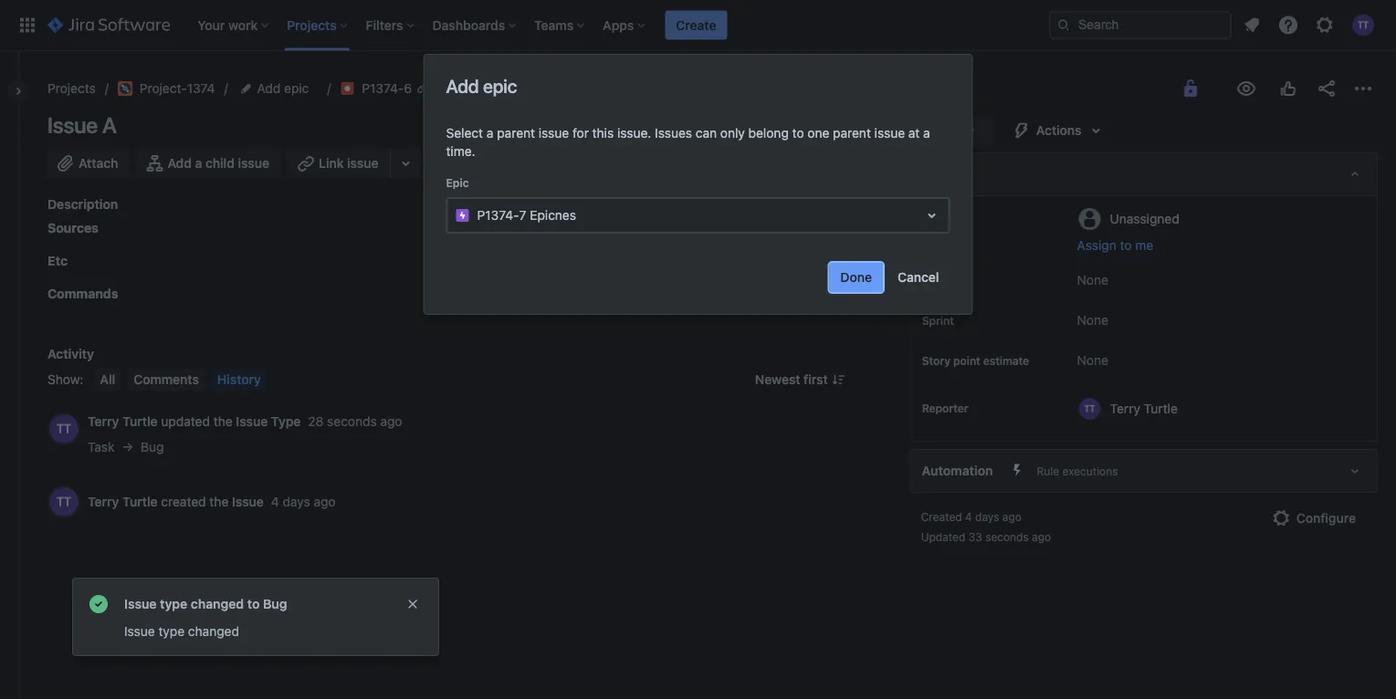 Task type: locate. For each thing, give the bounding box(es) containing it.
1 horizontal spatial seconds
[[986, 531, 1029, 543]]

type down issue type changed to bug
[[158, 624, 185, 639]]

type up issue type changed
[[160, 597, 187, 612]]

0 horizontal spatial p1374-
[[362, 81, 404, 96]]

0 vertical spatial none
[[1078, 273, 1109, 288]]

a left child
[[195, 156, 202, 171]]

newest first
[[755, 372, 828, 387]]

none for labels
[[1078, 273, 1109, 288]]

1 vertical spatial seconds
[[986, 531, 1029, 543]]

28
[[308, 414, 324, 429]]

1 vertical spatial 4
[[966, 511, 973, 523]]

seconds right 28
[[327, 414, 377, 429]]

link issue button
[[288, 149, 391, 178]]

bug
[[141, 440, 164, 455], [263, 597, 287, 612]]

1 horizontal spatial 4
[[966, 511, 973, 523]]

select
[[446, 126, 483, 141]]

alert containing issue type changed to bug
[[73, 579, 438, 656]]

alert
[[73, 579, 438, 656]]

sprint
[[922, 314, 954, 327]]

ago
[[380, 414, 402, 429], [314, 495, 336, 510], [1003, 511, 1022, 523], [1032, 531, 1051, 543]]

changed for issue type changed
[[188, 624, 239, 639]]

menu bar
[[91, 369, 270, 391]]

3 none from the top
[[1078, 353, 1109, 368]]

p1374- inside add epic dialog
[[477, 208, 519, 223]]

all button
[[94, 369, 121, 391]]

1374
[[187, 81, 215, 96]]

2 horizontal spatial to
[[1120, 238, 1132, 253]]

1 vertical spatial changed
[[188, 624, 239, 639]]

first
[[804, 372, 828, 387]]

the right created
[[210, 495, 229, 510]]

to inside the select a parent issue for this issue. issues can only belong to one parent issue at a time.
[[793, 126, 804, 141]]

created
[[921, 511, 962, 523]]

parent
[[497, 126, 535, 141], [833, 126, 871, 141]]

bug inside alert
[[263, 597, 287, 612]]

the for updated
[[214, 414, 233, 429]]

menu bar containing all
[[91, 369, 270, 391]]

done button
[[830, 263, 883, 292]]

time.
[[446, 144, 476, 159]]

2 none from the top
[[1078, 313, 1109, 328]]

p1374- for 7
[[477, 208, 519, 223]]

cancel
[[898, 270, 939, 285]]

a inside button
[[195, 156, 202, 171]]

add inside dialog
[[446, 75, 479, 96]]

type
[[160, 597, 187, 612], [158, 624, 185, 639]]

add left epic
[[446, 75, 479, 96]]

story
[[922, 354, 951, 367]]

none
[[1078, 273, 1109, 288], [1078, 313, 1109, 328], [1078, 353, 1109, 368]]

0 horizontal spatial bug
[[141, 440, 164, 455]]

0 vertical spatial the
[[214, 414, 233, 429]]

success image
[[88, 594, 110, 616]]

child
[[206, 156, 235, 171]]

none for story point estimate
[[1078, 353, 1109, 368]]

changed down issue type changed to bug
[[188, 624, 239, 639]]

0 vertical spatial add
[[446, 75, 479, 96]]

1 none from the top
[[1078, 273, 1109, 288]]

created the issue 4 days ago
[[161, 495, 336, 510]]

changed up issue type changed
[[191, 597, 244, 612]]

project 1374 image
[[118, 81, 132, 96]]

1 horizontal spatial p1374-
[[477, 208, 519, 223]]

projects link
[[47, 78, 96, 100]]

4
[[271, 495, 279, 510], [966, 511, 973, 523]]

1 horizontal spatial add
[[446, 75, 479, 96]]

1 horizontal spatial bug
[[263, 597, 287, 612]]

automation
[[922, 464, 993, 479]]

jira software image
[[47, 14, 170, 36], [47, 14, 170, 36]]

sources
[[47, 221, 99, 236]]

7
[[519, 208, 526, 223]]

to inside alert
[[247, 597, 260, 612]]

0 horizontal spatial seconds
[[327, 414, 377, 429]]

ago right 'created'
[[1003, 511, 1022, 523]]

issue down issue type changed to bug
[[124, 624, 155, 639]]

1 horizontal spatial days
[[976, 511, 1000, 523]]

the right updated
[[214, 414, 233, 429]]

select a parent issue for this issue. issues can only belong to one parent issue at a time.
[[446, 126, 931, 159]]

1 vertical spatial bug
[[263, 597, 287, 612]]

issue left for
[[539, 126, 569, 141]]

p1374-6
[[362, 81, 412, 96]]

1 vertical spatial to
[[1120, 238, 1132, 253]]

epic
[[483, 75, 517, 96]]

type for issue type changed to bug
[[160, 597, 187, 612]]

issue right created
[[232, 495, 264, 510]]

seconds right 33
[[986, 531, 1029, 543]]

0 vertical spatial to
[[793, 126, 804, 141]]

p1374- left copy link to issue icon at the top left of the page
[[362, 81, 404, 96]]

0 vertical spatial bug
[[141, 440, 164, 455]]

a
[[487, 126, 494, 141], [924, 126, 931, 141], [195, 156, 202, 171]]

rule executions
[[1037, 465, 1118, 478]]

add inside button
[[168, 156, 192, 171]]

assign to me button
[[1078, 237, 1359, 255]]

add epic
[[446, 75, 517, 96]]

0 horizontal spatial a
[[195, 156, 202, 171]]

1 vertical spatial add
[[168, 156, 192, 171]]

issue
[[539, 126, 569, 141], [875, 126, 905, 141], [238, 156, 269, 171], [347, 156, 379, 171]]

changed for issue type changed to bug
[[191, 597, 244, 612]]

1 horizontal spatial parent
[[833, 126, 871, 141]]

1 vertical spatial p1374-
[[477, 208, 519, 223]]

search image
[[1057, 18, 1071, 32]]

attach
[[79, 156, 118, 171]]

p1374- right epic image
[[477, 208, 519, 223]]

add for add a child issue
[[168, 156, 192, 171]]

days inside created 4 days ago updated 33 seconds ago
[[976, 511, 1000, 523]]

0 horizontal spatial to
[[247, 597, 260, 612]]

project-1374 link
[[118, 78, 215, 100]]

4 down updated the issue type 28 seconds ago
[[271, 495, 279, 510]]

the
[[214, 414, 233, 429], [210, 495, 229, 510]]

to
[[793, 126, 804, 141], [1120, 238, 1132, 253], [247, 597, 260, 612]]

assignee
[[922, 212, 971, 225]]

project-
[[140, 81, 187, 96]]

issue down projects link
[[47, 112, 98, 138]]

0 vertical spatial type
[[160, 597, 187, 612]]

1 horizontal spatial a
[[487, 126, 494, 141]]

days up 33
[[976, 511, 1000, 523]]

days down type
[[283, 495, 310, 510]]

2 vertical spatial none
[[1078, 353, 1109, 368]]

Search field
[[1050, 11, 1232, 40]]

dismiss image
[[406, 597, 420, 612]]

updated
[[921, 531, 966, 543]]

1 vertical spatial days
[[976, 511, 1000, 523]]

2 vertical spatial to
[[247, 597, 260, 612]]

0 horizontal spatial parent
[[497, 126, 535, 141]]

issue for issue type changed
[[124, 624, 155, 639]]

issue
[[47, 112, 98, 138], [236, 414, 268, 429], [232, 495, 264, 510], [124, 597, 157, 612], [124, 624, 155, 639]]

epic
[[446, 176, 469, 189]]

seconds
[[327, 414, 377, 429], [986, 531, 1029, 543]]

1 vertical spatial type
[[158, 624, 185, 639]]

add
[[446, 75, 479, 96], [168, 156, 192, 171]]

issue inside add a child issue button
[[238, 156, 269, 171]]

p1374-
[[362, 81, 404, 96], [477, 208, 519, 223]]

1 horizontal spatial to
[[793, 126, 804, 141]]

changed
[[191, 597, 244, 612], [188, 624, 239, 639]]

cancel button
[[887, 263, 950, 292]]

parent down epic
[[497, 126, 535, 141]]

0 horizontal spatial add
[[168, 156, 192, 171]]

all
[[100, 372, 115, 387]]

issue right child
[[238, 156, 269, 171]]

0 vertical spatial p1374-
[[362, 81, 404, 96]]

a right at
[[924, 126, 931, 141]]

done
[[841, 270, 872, 285]]

4 up 33
[[966, 511, 973, 523]]

issue right link
[[347, 156, 379, 171]]

create button
[[665, 11, 728, 40]]

automation element
[[910, 449, 1378, 493]]

p1374-7 epicnes
[[477, 208, 576, 223]]

1 vertical spatial none
[[1078, 313, 1109, 328]]

a right select
[[487, 126, 494, 141]]

add left child
[[168, 156, 192, 171]]

issue type changed
[[124, 624, 239, 639]]

point
[[954, 354, 981, 367]]

ago down 28
[[314, 495, 336, 510]]

0 vertical spatial changed
[[191, 597, 244, 612]]

0 horizontal spatial days
[[283, 495, 310, 510]]

newest first button
[[744, 369, 857, 391]]

parent right one on the top
[[833, 126, 871, 141]]

1 parent from the left
[[497, 126, 535, 141]]

0 horizontal spatial 4
[[271, 495, 279, 510]]

issue right the success image
[[124, 597, 157, 612]]

rule
[[1037, 465, 1060, 478]]

attach button
[[47, 149, 129, 178]]

1 vertical spatial the
[[210, 495, 229, 510]]



Task type: describe. For each thing, give the bounding box(es) containing it.
a
[[102, 112, 117, 138]]

seconds inside created 4 days ago updated 33 seconds ago
[[986, 531, 1029, 543]]

2 parent from the left
[[833, 126, 871, 141]]

4 inside created 4 days ago updated 33 seconds ago
[[966, 511, 973, 523]]

a for select a parent issue for this issue. issues can only belong to one parent issue at a time.
[[487, 126, 494, 141]]

updated the issue type 28 seconds ago
[[161, 414, 402, 429]]

0 vertical spatial days
[[283, 495, 310, 510]]

history
[[217, 372, 261, 387]]

me
[[1136, 238, 1154, 253]]

create banner
[[0, 0, 1397, 51]]

assign
[[1078, 238, 1117, 253]]

copy link to issue image
[[416, 80, 430, 95]]

estimate
[[984, 354, 1030, 367]]

ago right 28
[[380, 414, 402, 429]]

issues
[[655, 126, 692, 141]]

issue left type
[[236, 414, 268, 429]]

link
[[319, 156, 344, 171]]

configure
[[1297, 511, 1356, 526]]

issue a
[[47, 112, 117, 138]]

can
[[696, 126, 717, 141]]

executions
[[1063, 465, 1118, 478]]

assign to me
[[1078, 238, 1154, 253]]

created 4 days ago updated 33 seconds ago
[[921, 511, 1051, 543]]

issue for issue type changed to bug
[[124, 597, 157, 612]]

2 horizontal spatial a
[[924, 126, 931, 141]]

a for add a child issue
[[195, 156, 202, 171]]

history button
[[212, 369, 267, 391]]

newest first image
[[832, 373, 846, 387]]

at
[[909, 126, 920, 141]]

add epic dialog
[[424, 55, 972, 314]]

created
[[161, 495, 206, 510]]

belong
[[749, 126, 789, 141]]

add for add epic
[[446, 75, 479, 96]]

reporter
[[922, 402, 969, 415]]

create
[[676, 17, 717, 32]]

to inside assign to me button
[[1120, 238, 1132, 253]]

p1374-6 link
[[362, 78, 412, 100]]

unassigned
[[1110, 211, 1180, 226]]

issue type changed to bug
[[124, 597, 287, 612]]

updated
[[161, 414, 210, 429]]

type
[[271, 414, 301, 429]]

p1374- for 6
[[362, 81, 404, 96]]

one
[[808, 126, 830, 141]]

issue for issue a
[[47, 112, 98, 138]]

labels
[[922, 274, 957, 287]]

0 vertical spatial 4
[[271, 495, 279, 510]]

issue left at
[[875, 126, 905, 141]]

add a child issue button
[[137, 149, 280, 178]]

etc
[[47, 253, 68, 269]]

configure link
[[1260, 504, 1367, 533]]

open image
[[921, 205, 943, 227]]

none for sprint
[[1078, 313, 1109, 328]]

add a child issue
[[168, 156, 269, 171]]

primary element
[[11, 0, 1050, 51]]

33
[[969, 531, 983, 543]]

epicnes
[[530, 208, 576, 223]]

issue.
[[617, 126, 652, 141]]

newest
[[755, 372, 801, 387]]

activity
[[47, 347, 94, 362]]

project-1374
[[140, 81, 215, 96]]

show:
[[47, 372, 83, 387]]

story point estimate
[[922, 354, 1030, 367]]

commands
[[47, 286, 118, 301]]

only
[[721, 126, 745, 141]]

comments button
[[128, 369, 205, 391]]

task
[[88, 440, 115, 455]]

epic image
[[455, 208, 470, 223]]

description
[[47, 197, 118, 212]]

projects
[[47, 81, 96, 96]]

6
[[404, 81, 412, 96]]

this
[[593, 126, 614, 141]]

0 vertical spatial seconds
[[327, 414, 377, 429]]

link issue
[[319, 156, 379, 171]]

ago down rule
[[1032, 531, 1051, 543]]

type for issue type changed
[[158, 624, 185, 639]]

the for created
[[210, 495, 229, 510]]

comments
[[134, 372, 199, 387]]

for
[[573, 126, 589, 141]]

issue inside link issue 'button'
[[347, 156, 379, 171]]



Task type: vqa. For each thing, say whether or not it's contained in the screenshot.
GoodMorning
no



